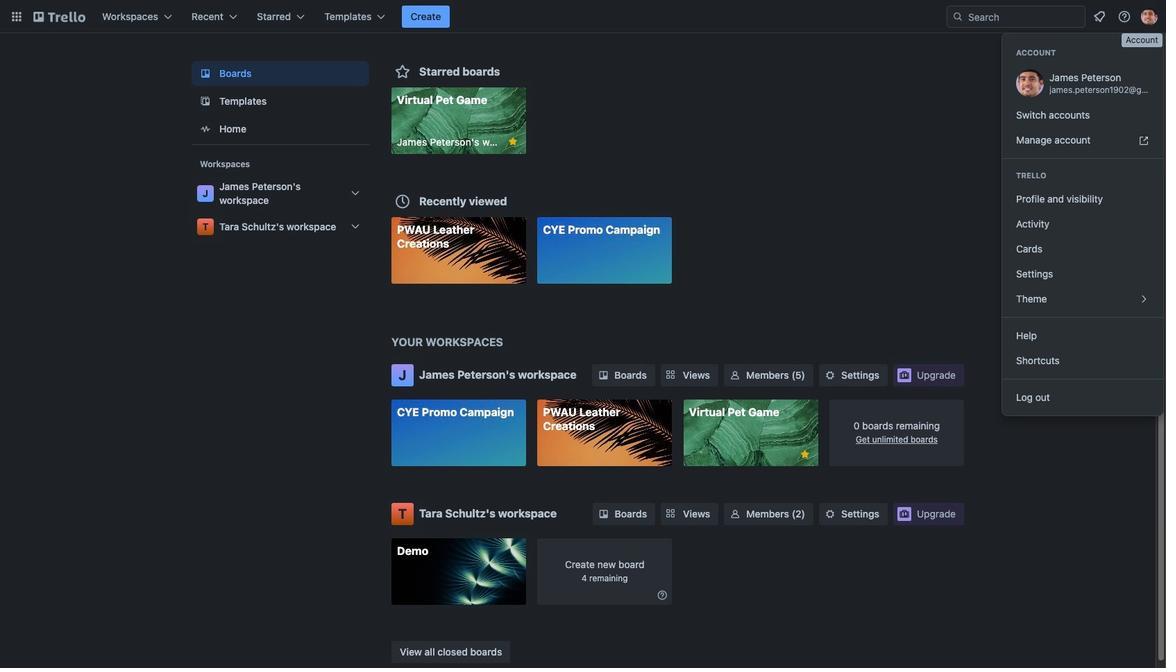 Task type: describe. For each thing, give the bounding box(es) containing it.
Search field
[[947, 6, 1086, 28]]

primary element
[[0, 0, 1167, 33]]

1 horizontal spatial sm image
[[656, 589, 670, 602]]

2 horizontal spatial sm image
[[729, 369, 742, 383]]



Task type: locate. For each thing, give the bounding box(es) containing it.
james peterson (jamespeterson93) image
[[1017, 69, 1045, 97]]

board image
[[197, 65, 214, 82]]

0 horizontal spatial sm image
[[597, 369, 611, 383]]

sm image
[[824, 369, 838, 383], [597, 507, 611, 521], [729, 507, 743, 521], [824, 507, 838, 521]]

1 vertical spatial click to unstar this board. it will be removed from your starred list. image
[[799, 449, 812, 461]]

open information menu image
[[1118, 10, 1132, 24]]

click to unstar this board. it will be removed from your starred list. image
[[507, 135, 519, 148], [799, 449, 812, 461]]

0 horizontal spatial click to unstar this board. it will be removed from your starred list. image
[[507, 135, 519, 148]]

1 horizontal spatial click to unstar this board. it will be removed from your starred list. image
[[799, 449, 812, 461]]

tooltip
[[1122, 33, 1163, 47]]

search image
[[953, 11, 964, 22]]

james peterson (jamespeterson93) image
[[1142, 8, 1158, 25]]

sm image
[[597, 369, 611, 383], [729, 369, 742, 383], [656, 589, 670, 602]]

0 vertical spatial click to unstar this board. it will be removed from your starred list. image
[[507, 135, 519, 148]]

0 notifications image
[[1092, 8, 1108, 25]]

template board image
[[197, 93, 214, 110]]

home image
[[197, 121, 214, 138]]

back to home image
[[33, 6, 85, 28]]



Task type: vqa. For each thing, say whether or not it's contained in the screenshot.
list
no



